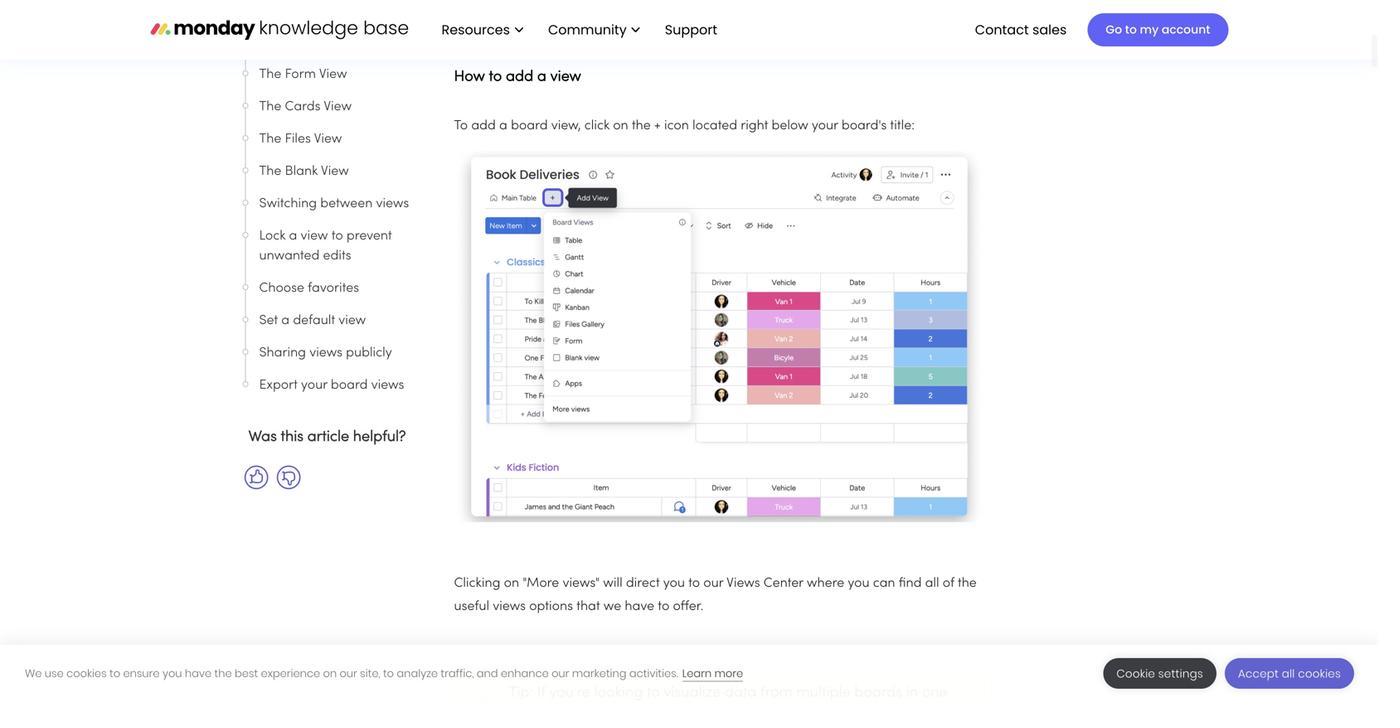 Task type: locate. For each thing, give the bounding box(es) containing it.
1 horizontal spatial on
[[504, 578, 520, 590]]

contact sales link
[[967, 16, 1076, 44]]

0 horizontal spatial the
[[215, 667, 232, 682]]

default
[[293, 315, 335, 327]]

view up the cards view link
[[319, 68, 347, 81]]

4 the from the top
[[259, 133, 282, 146]]

find
[[899, 578, 922, 590]]

view down the form view 'link'
[[324, 101, 352, 113]]

view right 'files'
[[314, 133, 342, 146]]

view
[[551, 70, 582, 84], [301, 230, 328, 243], [339, 315, 366, 327]]

the for the blank view
[[259, 166, 282, 178]]

to inside the how to add a view link
[[489, 70, 502, 84]]

the
[[632, 120, 651, 132], [958, 578, 977, 590], [215, 667, 232, 682]]

list
[[425, 0, 731, 60]]

the blank view
[[259, 166, 349, 178]]

view for the cards view
[[324, 101, 352, 113]]

right
[[741, 120, 769, 132]]

2 horizontal spatial you
[[848, 578, 870, 590]]

a down community link
[[538, 70, 547, 84]]

have
[[625, 601, 655, 614], [185, 667, 212, 682]]

go to my account link
[[1088, 13, 1229, 46]]

0 vertical spatial the
[[632, 120, 651, 132]]

site,
[[360, 667, 381, 682]]

have left best
[[185, 667, 212, 682]]

to left 'ensure'
[[110, 667, 120, 682]]

0 horizontal spatial cookies
[[66, 667, 107, 682]]

you right 'ensure'
[[163, 667, 182, 682]]

switching between views link
[[259, 194, 414, 214]]

title:
[[891, 120, 915, 132]]

2 horizontal spatial the
[[958, 578, 977, 590]]

1 vertical spatial your
[[301, 380, 328, 392]]

a inside set a default view link
[[282, 315, 290, 327]]

1 vertical spatial add
[[472, 120, 496, 132]]

choose favorites link
[[259, 279, 414, 299]]

0 vertical spatial have
[[625, 601, 655, 614]]

1 horizontal spatial cookies
[[1299, 667, 1342, 682]]

views up export your board views
[[310, 347, 343, 360]]

our up you're
[[552, 667, 570, 682]]

helpful?
[[353, 431, 406, 445]]

views inside export your board views link
[[371, 380, 404, 392]]

the inside clicking on "more views" will direct you to our views center where you can find all of the useful views options that we have to offer.
[[958, 578, 977, 590]]

on left "more
[[504, 578, 520, 590]]

0 horizontal spatial have
[[185, 667, 212, 682]]

1 vertical spatial have
[[185, 667, 212, 682]]

0 horizontal spatial board
[[331, 380, 368, 392]]

0 vertical spatial view
[[551, 70, 582, 84]]

your down 'sharing views publicly' at the left of page
[[301, 380, 328, 392]]

to up the edits
[[332, 230, 343, 243]]

view up view, at the top
[[551, 70, 582, 84]]

0 horizontal spatial you
[[163, 667, 182, 682]]

lock
[[259, 230, 286, 243]]

direct
[[626, 578, 660, 590]]

view up the edits
[[301, 230, 328, 243]]

dialog containing cookie settings
[[0, 646, 1380, 703]]

the inside "link"
[[259, 133, 282, 146]]

the left best
[[215, 667, 232, 682]]

on
[[613, 120, 629, 132], [504, 578, 520, 590], [323, 667, 337, 682]]

kanban
[[285, 36, 332, 49]]

all right "accept"
[[1283, 667, 1296, 682]]

the inside dialog
[[215, 667, 232, 682]]

board down sharing views publicly link
[[331, 380, 368, 392]]

the inside 'link'
[[259, 68, 282, 81]]

export your board views
[[259, 380, 404, 392]]

to inside go to my account link
[[1126, 22, 1138, 38]]

the left '+'
[[632, 120, 651, 132]]

if you're looking to visualize data from multiple boards in one
[[509, 687, 948, 703]]

2 cookies from the left
[[1299, 667, 1342, 682]]

view up sharing views publicly link
[[339, 315, 366, 327]]

the for the form view
[[259, 68, 282, 81]]

you up offer.
[[664, 578, 685, 590]]

sales
[[1033, 20, 1067, 39]]

0 horizontal spatial on
[[323, 667, 337, 682]]

main element
[[425, 0, 1229, 60]]

all left of
[[926, 578, 940, 590]]

2 horizontal spatial our
[[704, 578, 724, 590]]

your
[[812, 120, 839, 132], [301, 380, 328, 392]]

more
[[715, 667, 744, 682]]

views right the useful
[[493, 601, 526, 614]]

0 vertical spatial your
[[812, 120, 839, 132]]

form
[[285, 68, 316, 81]]

our left views
[[704, 578, 724, 590]]

0 horizontal spatial our
[[340, 667, 357, 682]]

view for the blank view
[[321, 166, 349, 178]]

to add a board view, click on the + icon located right below your board's title:
[[454, 120, 919, 132]]

data
[[725, 687, 757, 701]]

board
[[511, 120, 548, 132], [331, 380, 368, 392]]

the for the cards view
[[259, 101, 282, 113]]

1 vertical spatial all
[[1283, 667, 1296, 682]]

0 horizontal spatial add
[[472, 120, 496, 132]]

experience
[[261, 667, 320, 682]]

to down activities.
[[647, 687, 660, 701]]

lock a view to prevent unwanted edits link
[[259, 227, 414, 266]]

1 vertical spatial on
[[504, 578, 520, 590]]

the left cards
[[259, 101, 282, 113]]

the files view link
[[259, 129, 414, 149]]

view inside "link"
[[314, 133, 342, 146]]

1 vertical spatial board
[[331, 380, 368, 392]]

0 vertical spatial board
[[511, 120, 548, 132]]

cookies right "accept"
[[1299, 667, 1342, 682]]

to right "go"
[[1126, 22, 1138, 38]]

0 vertical spatial all
[[926, 578, 940, 590]]

3 the from the top
[[259, 101, 282, 113]]

view
[[335, 36, 363, 49], [319, 68, 347, 81], [324, 101, 352, 113], [314, 133, 342, 146], [321, 166, 349, 178]]

1 horizontal spatial all
[[1283, 667, 1296, 682]]

1 horizontal spatial your
[[812, 120, 839, 132]]

will
[[604, 578, 623, 590]]

board left view, at the top
[[511, 120, 548, 132]]

accept all cookies
[[1239, 667, 1342, 682]]

view for the files view
[[314, 133, 342, 146]]

cookies
[[66, 667, 107, 682], [1299, 667, 1342, 682]]

1 horizontal spatial you
[[664, 578, 685, 590]]

to right how
[[489, 70, 502, 84]]

view inside 'link'
[[319, 68, 347, 81]]

views up prevent
[[376, 198, 409, 210]]

add right how
[[506, 70, 534, 84]]

0 vertical spatial add
[[506, 70, 534, 84]]

2 vertical spatial the
[[215, 667, 232, 682]]

1 cookies from the left
[[66, 667, 107, 682]]

view inside lock a view to prevent unwanted edits
[[301, 230, 328, 243]]

the right of
[[958, 578, 977, 590]]

how to add a view link
[[454, 61, 585, 87]]

your right below
[[812, 120, 839, 132]]

our left site,
[[340, 667, 357, 682]]

have inside dialog
[[185, 667, 212, 682]]

of
[[943, 578, 955, 590]]

choose favorites
[[259, 283, 359, 295]]

lock a view to prevent unwanted edits
[[259, 230, 392, 263]]

our inside clicking on "more views" will direct you to our views center where you can find all of the useful views options that we have to offer.
[[704, 578, 724, 590]]

you
[[664, 578, 685, 590], [848, 578, 870, 590], [163, 667, 182, 682]]

was this article helpful?
[[249, 431, 406, 445]]

tip:
[[509, 687, 537, 701]]

you inside dialog
[[163, 667, 182, 682]]

to up offer.
[[689, 578, 700, 590]]

views down publicly
[[371, 380, 404, 392]]

favorites
[[308, 283, 359, 295]]

1 horizontal spatial the
[[632, 120, 651, 132]]

2 the from the top
[[259, 68, 282, 81]]

support
[[665, 20, 718, 39]]

how
[[454, 70, 485, 84]]

view up switching between views
[[321, 166, 349, 178]]

icon
[[665, 120, 689, 132]]

5 the from the top
[[259, 166, 282, 178]]

+
[[655, 120, 661, 132]]

clicking
[[454, 578, 501, 590]]

the kanban view
[[259, 36, 363, 49]]

looking
[[595, 687, 643, 701]]

on right click
[[613, 120, 629, 132]]

a right set
[[282, 315, 290, 327]]

cookies for use
[[66, 667, 107, 682]]

between
[[321, 198, 373, 210]]

unwanted
[[259, 250, 320, 263]]

all
[[926, 578, 940, 590], [1283, 667, 1296, 682]]

center
[[764, 578, 804, 590]]

0 vertical spatial on
[[613, 120, 629, 132]]

1 vertical spatial view
[[301, 230, 328, 243]]

to left offer.
[[658, 601, 670, 614]]

the left kanban
[[259, 36, 282, 49]]

1 horizontal spatial have
[[625, 601, 655, 614]]

resources link
[[434, 16, 532, 44]]

choose
[[259, 283, 305, 295]]

board's
[[842, 120, 887, 132]]

add
[[506, 70, 534, 84], [472, 120, 496, 132]]

dialog
[[0, 646, 1380, 703]]

0 horizontal spatial all
[[926, 578, 940, 590]]

cookies inside button
[[1299, 667, 1342, 682]]

use
[[45, 667, 64, 682]]

on right the experience
[[323, 667, 337, 682]]

you left can
[[848, 578, 870, 590]]

the
[[259, 36, 282, 49], [259, 68, 282, 81], [259, 101, 282, 113], [259, 133, 282, 146], [259, 166, 282, 178]]

have down the direct
[[625, 601, 655, 614]]

add right to
[[472, 120, 496, 132]]

from
[[761, 687, 793, 701]]

switching
[[259, 198, 317, 210]]

1 vertical spatial the
[[958, 578, 977, 590]]

the left 'files'
[[259, 133, 282, 146]]

the left blank
[[259, 166, 282, 178]]

the left form
[[259, 68, 282, 81]]

2 vertical spatial on
[[323, 667, 337, 682]]

0 horizontal spatial view
[[301, 230, 328, 243]]

1 horizontal spatial our
[[552, 667, 570, 682]]

go to my account
[[1106, 22, 1211, 38]]

1 the from the top
[[259, 36, 282, 49]]

1 horizontal spatial view
[[339, 315, 366, 327]]

a inside lock a view to prevent unwanted edits
[[289, 230, 297, 243]]

a
[[538, 70, 547, 84], [500, 120, 508, 132], [289, 230, 297, 243], [282, 315, 290, 327]]

a right to
[[500, 120, 508, 132]]

view up the form view 'link'
[[335, 36, 363, 49]]

prevent
[[347, 230, 392, 243]]

cookies right use
[[66, 667, 107, 682]]

a up unwanted
[[289, 230, 297, 243]]

2 horizontal spatial view
[[551, 70, 582, 84]]



Task type: describe. For each thing, give the bounding box(es) containing it.
contact sales
[[976, 20, 1067, 39]]

views"
[[563, 578, 600, 590]]

we
[[25, 667, 42, 682]]

boards
[[855, 687, 903, 701]]

enhance
[[501, 667, 549, 682]]

edits
[[323, 250, 351, 263]]

view,
[[552, 120, 581, 132]]

switching between views
[[259, 198, 409, 210]]

resources
[[442, 20, 510, 39]]

settings
[[1159, 667, 1204, 682]]

how to add a view
[[454, 70, 585, 84]]

the form view link
[[259, 65, 414, 85]]

can
[[874, 578, 896, 590]]

view for the kanban view
[[335, 36, 363, 49]]

views inside switching between views link
[[376, 198, 409, 210]]

to
[[454, 120, 468, 132]]

learn
[[683, 667, 712, 682]]

you're
[[550, 687, 591, 701]]

the for the kanban view
[[259, 36, 282, 49]]

ensure
[[123, 667, 160, 682]]

the for the files view
[[259, 133, 282, 146]]

offer.
[[673, 601, 704, 614]]

traffic,
[[441, 667, 474, 682]]

all inside button
[[1283, 667, 1296, 682]]

useful
[[454, 601, 490, 614]]

to inside lock a view to prevent unwanted edits
[[332, 230, 343, 243]]

where
[[807, 578, 845, 590]]

the files view
[[259, 133, 342, 146]]

cookie settings button
[[1104, 659, 1217, 690]]

analyze
[[397, 667, 438, 682]]

cookie settings
[[1117, 667, 1204, 682]]

to inside if you're looking to visualize data from multiple boards in one
[[647, 687, 660, 701]]

views inside clicking on "more views" will direct you to our views center where you can find all of the useful views options that we have to offer.
[[493, 601, 526, 614]]

the cards view
[[259, 101, 352, 113]]

monday.com logo image
[[151, 12, 409, 47]]

the cards view link
[[259, 97, 414, 117]]

go
[[1106, 22, 1123, 38]]

account
[[1162, 22, 1211, 38]]

cookies for all
[[1299, 667, 1342, 682]]

the for to add a board view, click on the + icon located right below your board's title:
[[632, 120, 651, 132]]

views
[[727, 578, 761, 590]]

"more
[[523, 578, 560, 590]]

sharing views publicly
[[259, 347, 392, 360]]

the kanban view link
[[259, 32, 414, 52]]

have inside clicking on "more views" will direct you to our views center where you can find all of the useful views options that we have to offer.
[[625, 601, 655, 614]]

article
[[308, 431, 349, 445]]

clicking on "more views" will direct you to our views center where you can find all of the useful views options that we have to offer.
[[454, 578, 977, 614]]

2 horizontal spatial on
[[613, 120, 629, 132]]

1 horizontal spatial board
[[511, 120, 548, 132]]

contact
[[976, 20, 1030, 39]]

activities.
[[630, 667, 679, 682]]

set
[[259, 315, 278, 327]]

blank
[[285, 166, 318, 178]]

the for we use cookies to ensure you have the best experience on our site, to analyze traffic, and enhance our marketing activities. learn more
[[215, 667, 232, 682]]

0 horizontal spatial your
[[301, 380, 328, 392]]

accept
[[1239, 667, 1280, 682]]

set a default view link
[[259, 311, 414, 331]]

publicly
[[346, 347, 392, 360]]

views inside sharing views publicly link
[[310, 347, 343, 360]]

we use cookies to ensure you have the best experience on our site, to analyze traffic, and enhance our marketing activities. learn more
[[25, 667, 744, 682]]

click
[[585, 120, 610, 132]]

learn more link
[[683, 667, 744, 683]]

on inside clicking on "more views" will direct you to our views center where you can find all of the useful views options that we have to offer.
[[504, 578, 520, 590]]

and
[[477, 667, 498, 682]]

group image
[[454, 151, 985, 523]]

if
[[537, 687, 546, 701]]

accept all cookies button
[[1226, 659, 1355, 690]]

to right site,
[[383, 667, 394, 682]]

1 horizontal spatial add
[[506, 70, 534, 84]]

cards
[[285, 101, 321, 113]]

sharing
[[259, 347, 306, 360]]

we
[[604, 601, 622, 614]]

view for the form view
[[319, 68, 347, 81]]

that
[[577, 601, 600, 614]]

all inside clicking on "more views" will direct you to our views center where you can find all of the useful views options that we have to offer.
[[926, 578, 940, 590]]

export
[[259, 380, 298, 392]]

marketing
[[572, 667, 627, 682]]

in
[[907, 687, 919, 701]]

one
[[923, 687, 948, 701]]

visualize
[[664, 687, 721, 701]]

a inside the how to add a view link
[[538, 70, 547, 84]]

files
[[285, 133, 311, 146]]

the form view
[[259, 68, 347, 81]]

this
[[281, 431, 304, 445]]

was
[[249, 431, 277, 445]]

2 vertical spatial view
[[339, 315, 366, 327]]

list containing resources
[[425, 0, 731, 60]]

sharing views publicly link
[[259, 344, 414, 363]]

set a default view
[[259, 315, 366, 327]]



Task type: vqa. For each thing, say whether or not it's contained in the screenshot.
Community
yes



